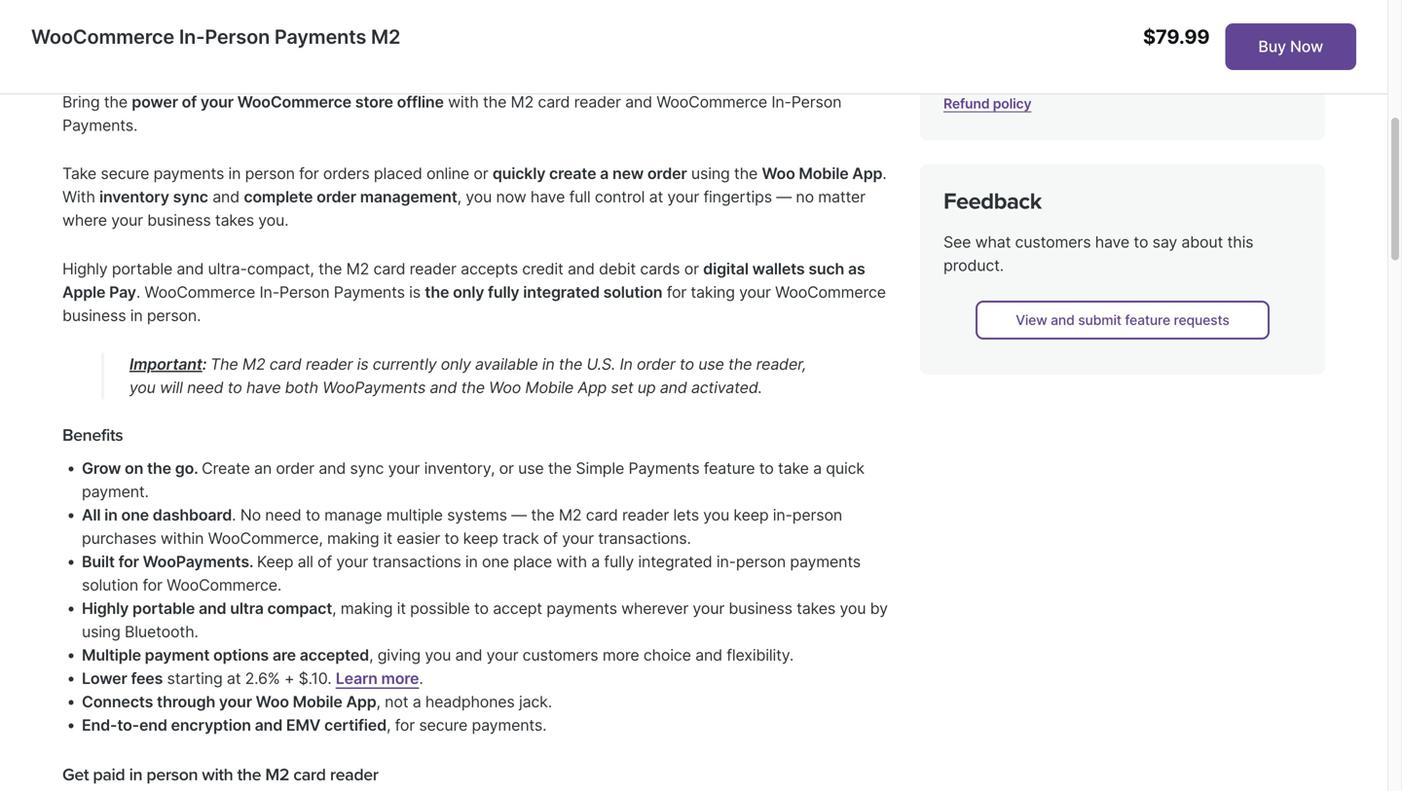 Task type: locate. For each thing, give the bounding box(es) containing it.
1 vertical spatial in-
[[717, 553, 736, 572]]

you
[[1222, 53, 1245, 70], [466, 188, 492, 207], [129, 378, 156, 397], [703, 506, 730, 525], [840, 599, 866, 618], [425, 646, 451, 665]]

payments inside keep all of your transactions in one place with a fully integrated in-person payments solution for woocommerce.
[[790, 553, 861, 572]]

0 vertical spatial are
[[1248, 53, 1268, 70]]

2 horizontal spatial payments
[[790, 553, 861, 572]]

only
[[453, 283, 484, 302], [441, 355, 471, 374]]

to left say at the right of page
[[1134, 233, 1149, 252]]

1 horizontal spatial payments
[[547, 599, 617, 618]]

. for . no need to manage multiple systems — the m2 card reader lets you keep in-person purchases within woocommerce, making it easier to keep track of your transactions.
[[232, 506, 236, 525]]

or inside the create an order and sync your inventory, or use the simple payments feature to take a quick payment.
[[499, 459, 514, 478]]

to-
[[117, 716, 139, 735]]

1 horizontal spatial in-
[[773, 506, 793, 525]]

at
[[649, 188, 663, 207], [227, 670, 241, 689]]

for down built for woopayments. at bottom left
[[143, 576, 162, 595]]

, down online
[[457, 188, 462, 207]]

built
[[82, 553, 115, 572]]

of
[[182, 92, 197, 111], [543, 529, 558, 548], [318, 553, 332, 572]]

2 vertical spatial woo
[[256, 693, 289, 712]]

0 vertical spatial it
[[384, 529, 393, 548]]

the left simple
[[548, 459, 572, 478]]

need up woocommerce,
[[265, 506, 301, 525]]

1 horizontal spatial our
[[1079, 34, 1100, 51]]

or right online
[[474, 164, 488, 183]]

where
[[62, 211, 107, 230]]

woo up the 'fingertips'
[[762, 164, 795, 183]]

have inside , you now have full control at your fingertips — no matter where your business takes you.
[[531, 188, 565, 207]]

highly up "apple" at left top
[[62, 260, 108, 279]]

2 vertical spatial business
[[729, 599, 793, 618]]

this
[[1228, 233, 1254, 252]]

0 horizontal spatial one
[[121, 506, 149, 525]]

to left 'manage'
[[306, 506, 320, 525]]

store
[[355, 92, 393, 111]]

keep right lets on the left of page
[[734, 506, 769, 525]]

new
[[613, 164, 644, 183]]

— up track
[[511, 506, 527, 525]]

taking
[[691, 283, 735, 302]]

what
[[975, 233, 1011, 252]]

1 horizontal spatial mobile
[[525, 378, 574, 397]]

card up both
[[270, 355, 302, 374]]

1 horizontal spatial fully
[[604, 553, 634, 572]]

0 horizontal spatial use
[[518, 459, 544, 478]]

takes left by on the right bottom of page
[[797, 599, 836, 618]]

and down currently
[[430, 378, 457, 397]]

customers up jack.
[[523, 646, 598, 665]]

0 horizontal spatial takes
[[215, 211, 254, 230]]

use inside the m2 card reader is currently only available in the u.s. in order to use the reader, you will need to have both woopayments and the woo mobile app set up and activated.
[[699, 355, 724, 374]]

a right not
[[413, 693, 421, 712]]

0 horizontal spatial keep
[[463, 529, 498, 548]]

🇺🇸 united states
[[1080, 42, 1183, 58]]

, you now have full control at your fingertips — no matter where your business takes you.
[[62, 188, 866, 230]]

management
[[360, 188, 457, 207]]

, inside , making it possible to accept payments wherever your business takes you by using bluetooth.
[[332, 599, 336, 618]]

1 vertical spatial at
[[227, 670, 241, 689]]

highly portable and ultra compact
[[82, 599, 332, 618]]

solution
[[603, 283, 663, 302], [82, 576, 138, 595]]

only inside the m2 card reader is currently only available in the u.s. in order to use the reader, you will need to have both woopayments and the woo mobile app set up and activated.
[[441, 355, 471, 374]]

1 horizontal spatial woo
[[489, 378, 521, 397]]

the inside the create an order and sync your inventory, or use the simple payments feature to take a quick payment.
[[548, 459, 572, 478]]

1 vertical spatial only
[[441, 355, 471, 374]]

woocommerce
[[31, 25, 174, 49], [1103, 34, 1200, 51], [237, 92, 352, 111], [657, 92, 767, 111], [145, 283, 255, 302], [775, 283, 886, 302]]

mobile down "available"
[[525, 378, 574, 397]]

1 horizontal spatial secure
[[419, 716, 468, 735]]

are down that
[[1248, 53, 1268, 70]]

your inside the create an order and sync your inventory, or use the simple payments feature to take a quick payment.
[[388, 459, 420, 478]]

sync inside the create an order and sync your inventory, or use the simple payments feature to take a quick payment.
[[350, 459, 384, 478]]

0 vertical spatial making
[[327, 529, 379, 548]]

1 vertical spatial of
[[543, 529, 558, 548]]

making up 'accepted'
[[341, 599, 393, 618]]

1 horizontal spatial of
[[318, 553, 332, 572]]

+
[[284, 670, 294, 689]]

we're
[[944, 34, 979, 51]]

0 vertical spatial use
[[699, 355, 724, 374]]

0 vertical spatial sync
[[173, 188, 208, 207]]

woopayments.
[[143, 553, 253, 572]]

1 vertical spatial using
[[82, 623, 120, 642]]

and left complete
[[213, 188, 240, 207]]

1 vertical spatial business
[[62, 306, 126, 325]]

refund policy link
[[944, 95, 1032, 112]]

one inside keep all of your transactions in one place with a fully integrated in-person payments solution for woocommerce.
[[482, 553, 509, 572]]

card down simple
[[586, 506, 618, 525]]

payments
[[1218, 6, 1281, 23], [275, 25, 366, 49], [334, 283, 405, 302], [629, 459, 700, 478]]

in inside we're so confident in our woocommerce offering that we offer a 30-day money-back guarantee if you are unhappy with our products or service. refund policy
[[1064, 34, 1075, 51]]

payments up inventory on the left top of page
[[153, 164, 224, 183]]

1 horizontal spatial —
[[776, 188, 792, 207]]

0 vertical spatial highly
[[62, 260, 108, 279]]

buy now link
[[1226, 23, 1357, 70]]

0 vertical spatial fully
[[488, 283, 520, 302]]

reader up both
[[306, 355, 353, 374]]

in
[[1064, 34, 1075, 51], [228, 164, 241, 183], [130, 306, 143, 325], [542, 355, 555, 374], [104, 506, 118, 525], [465, 553, 478, 572], [129, 765, 142, 786]]

your inside . no need to manage multiple systems — the m2 card reader lets you keep in-person purchases within woocommerce, making it easier to keep track of your transactions.
[[562, 529, 594, 548]]

it inside , making it possible to accept payments wherever your business takes you by using bluetooth.
[[397, 599, 406, 618]]

power
[[132, 92, 178, 111]]

business up flexibility.
[[729, 599, 793, 618]]

mobile inside multiple payment options are accepted , giving you and your customers more choice and flexibility. lower fees starting at 2.6% + $.10. learn more . connects through your woo mobile app , not a headphones jack. end-to-end encryption and emv certified , for secure payments.
[[293, 693, 343, 712]]

woo down "available"
[[489, 378, 521, 397]]

you left the will
[[129, 378, 156, 397]]

1 horizontal spatial solution
[[603, 283, 663, 302]]

person down take
[[793, 506, 842, 525]]

, up 'accepted'
[[332, 599, 336, 618]]

2 vertical spatial mobile
[[293, 693, 343, 712]]

1 vertical spatial it
[[397, 599, 406, 618]]

is down highly portable and ultra-compact, the m2 card reader accepts credit and debit cards or
[[409, 283, 421, 302]]

accept
[[493, 599, 542, 618]]

in-
[[773, 506, 793, 525], [717, 553, 736, 572]]

in up inventory sync and complete order management
[[228, 164, 241, 183]]

offline
[[397, 92, 444, 111]]

1 vertical spatial customers
[[523, 646, 598, 665]]

take secure payments in person for orders placed online or quickly create a new order using the woo mobile app
[[62, 164, 883, 183]]

0 vertical spatial in-
[[773, 506, 793, 525]]

1 vertical spatial use
[[518, 459, 544, 478]]

0 horizontal spatial feature
[[704, 459, 755, 478]]

person up no
[[792, 92, 842, 111]]

payments up lets on the left of page
[[629, 459, 700, 478]]

and
[[625, 92, 652, 111], [213, 188, 240, 207], [177, 260, 204, 279], [568, 260, 595, 279], [1051, 312, 1075, 328], [430, 378, 457, 397], [660, 378, 687, 397], [319, 459, 346, 478], [199, 599, 226, 618], [455, 646, 482, 665], [695, 646, 723, 665], [255, 716, 283, 735]]

choice
[[644, 646, 691, 665]]

it left easier
[[384, 529, 393, 548]]

0 vertical spatial need
[[187, 378, 223, 397]]

using up the 'fingertips'
[[691, 164, 730, 183]]

your right all at the left bottom of the page
[[336, 553, 368, 572]]

1 vertical spatial mobile
[[525, 378, 574, 397]]

have left say at the right of page
[[1095, 233, 1130, 252]]

use
[[699, 355, 724, 374], [518, 459, 544, 478]]

multiple payment options are accepted , giving you and your customers more choice and flexibility. lower fees starting at 2.6% + $.10. learn more . connects through your woo mobile app , not a headphones jack. end-to-end encryption and emv certified , for secure payments.
[[82, 646, 794, 735]]

2 vertical spatial payments
[[547, 599, 617, 618]]

making down 'manage'
[[327, 529, 379, 548]]

use left simple
[[518, 459, 544, 478]]

with
[[1002, 72, 1029, 89], [448, 92, 479, 111], [556, 553, 587, 572], [202, 765, 233, 786]]

products
[[1056, 72, 1112, 89]]

now
[[496, 188, 526, 207]]

sync right inventory on the left top of page
[[173, 188, 208, 207]]

1 horizontal spatial customers
[[1015, 233, 1091, 252]]

portable up pay
[[112, 260, 172, 279]]

0 vertical spatial feature
[[1125, 312, 1171, 328]]

with right offline
[[448, 92, 479, 111]]

in down . no need to manage multiple systems — the m2 card reader lets you keep in-person purchases within woocommerce, making it easier to keep track of your transactions.
[[465, 553, 478, 572]]

the up track
[[531, 506, 555, 525]]

use inside the create an order and sync your inventory, or use the simple payments feature to take a quick payment.
[[518, 459, 544, 478]]

with inside with the m2 card reader and woocommerce in-person payments.
[[448, 92, 479, 111]]

person up inventory sync and complete order management
[[245, 164, 295, 183]]

more
[[603, 646, 639, 665], [381, 670, 419, 689]]

0 horizontal spatial our
[[1032, 72, 1053, 89]]

0 vertical spatial —
[[776, 188, 792, 207]]

a inside the create an order and sync your inventory, or use the simple payments feature to take a quick payment.
[[813, 459, 822, 478]]

sync
[[173, 188, 208, 207], [350, 459, 384, 478]]

highly up multiple
[[82, 599, 129, 618]]

0 horizontal spatial have
[[246, 378, 281, 397]]

1 vertical spatial portable
[[132, 599, 195, 618]]

1 vertical spatial are
[[273, 646, 296, 665]]

0 horizontal spatial fully
[[488, 283, 520, 302]]

for down the cards
[[667, 283, 687, 302]]

m2 inside with the m2 card reader and woocommerce in-person payments.
[[511, 92, 534, 111]]

your inside , making it possible to accept payments wherever your business takes you by using bluetooth.
[[693, 599, 725, 618]]

or down back
[[1116, 72, 1129, 89]]

1 horizontal spatial at
[[649, 188, 663, 207]]

payments right 'accept'
[[547, 599, 617, 618]]

mobile up matter
[[799, 164, 849, 183]]

in inside the m2 card reader is currently only available in the u.s. in order to use the reader, you will need to have both woopayments and the woo mobile app set up and activated.
[[542, 355, 555, 374]]

fingertips
[[704, 188, 772, 207]]

0 horizontal spatial mobile
[[293, 693, 343, 712]]

is
[[409, 283, 421, 302], [357, 355, 369, 374]]

the right offline
[[483, 92, 507, 111]]

2 vertical spatial of
[[318, 553, 332, 572]]

1 vertical spatial have
[[1095, 233, 1130, 252]]

0 vertical spatial our
[[1079, 34, 1100, 51]]

need inside the m2 card reader is currently only available in the u.s. in order to use the reader, you will need to have both woopayments and the woo mobile app set up and activated.
[[187, 378, 223, 397]]

2 horizontal spatial business
[[729, 599, 793, 618]]

fully
[[488, 283, 520, 302], [604, 553, 634, 572]]

1 horizontal spatial sync
[[350, 459, 384, 478]]

need
[[187, 378, 223, 397], [265, 506, 301, 525]]

0 horizontal spatial business
[[62, 306, 126, 325]]

0 horizontal spatial at
[[227, 670, 241, 689]]

one down track
[[482, 553, 509, 572]]

0 horizontal spatial in-
[[717, 553, 736, 572]]

connects
[[82, 693, 153, 712]]

need down :
[[187, 378, 223, 397]]

0 vertical spatial business
[[147, 211, 211, 230]]

2 horizontal spatial have
[[1095, 233, 1130, 252]]

the down "available"
[[461, 378, 485, 397]]

in right "available"
[[542, 355, 555, 374]]

is up woopayments
[[357, 355, 369, 374]]

order inside the create an order and sync your inventory, or use the simple payments feature to take a quick payment.
[[276, 459, 315, 478]]

reader inside with the m2 card reader and woocommerce in-person payments.
[[574, 92, 621, 111]]

0 horizontal spatial are
[[273, 646, 296, 665]]

0 vertical spatial takes
[[215, 211, 254, 230]]

1 horizontal spatial using
[[691, 164, 730, 183]]

card down the "emv"
[[293, 765, 326, 786]]

more left choice
[[603, 646, 639, 665]]

takes
[[215, 211, 254, 230], [797, 599, 836, 618]]

feature
[[1125, 312, 1171, 328], [704, 459, 755, 478]]

in-person payments
[[1151, 6, 1281, 23]]

only down the accepts
[[453, 283, 484, 302]]

1 horizontal spatial feature
[[1125, 312, 1171, 328]]

1 horizontal spatial need
[[265, 506, 301, 525]]

ultra
[[230, 599, 264, 618]]

2 horizontal spatial mobile
[[799, 164, 849, 183]]

customers
[[1015, 233, 1091, 252], [523, 646, 598, 665]]

card up . woocommerce in-person payments is the only fully integrated solution
[[373, 260, 405, 279]]

feature inside the create an order and sync your inventory, or use the simple payments feature to take a quick payment.
[[704, 459, 755, 478]]

we're so confident in our woocommerce offering that we offer a 30-day money-back guarantee if you are unhappy with our products or service. refund policy
[[944, 34, 1281, 112]]

secure
[[101, 164, 149, 183], [419, 716, 468, 735]]

view
[[1016, 312, 1048, 328]]

m2 inside . no need to manage multiple systems — the m2 card reader lets you keep in-person purchases within woocommerce, making it easier to keep track of your transactions.
[[559, 506, 582, 525]]

create an order and sync your inventory, or use the simple payments feature to take a quick payment.
[[82, 459, 865, 502]]

only left "available"
[[441, 355, 471, 374]]

reader inside the m2 card reader is currently only available in the u.s. in order to use the reader, you will need to have both woopayments and the woo mobile app set up and activated.
[[306, 355, 353, 374]]

customers inside multiple payment options are accepted , giving you and your customers more choice and flexibility. lower fees starting at 2.6% + $.10. learn more . connects through your woo mobile app , not a headphones jack. end-to-end encryption and emv certified , for secure payments.
[[523, 646, 598, 665]]

feature inside view and submit feature requests link
[[1125, 312, 1171, 328]]

0 vertical spatial portable
[[112, 260, 172, 279]]

for down not
[[395, 716, 415, 735]]

to left 'accept'
[[474, 599, 489, 618]]

1 vertical spatial secure
[[419, 716, 468, 735]]

in down pay
[[130, 306, 143, 325]]

your down wallets on the top right of page
[[739, 283, 771, 302]]

0 vertical spatial only
[[453, 283, 484, 302]]

1 vertical spatial —
[[511, 506, 527, 525]]

it inside . no need to manage multiple systems — the m2 card reader lets you keep in-person purchases within woocommerce, making it easier to keep track of your transactions.
[[384, 529, 393, 548]]

0 vertical spatial at
[[649, 188, 663, 207]]

track
[[503, 529, 539, 548]]

buy
[[1259, 37, 1286, 56]]

go.
[[175, 459, 198, 478]]

order right an
[[276, 459, 315, 478]]

you inside multiple payment options are accepted , giving you and your customers more choice and flexibility. lower fees starting at 2.6% + $.10. learn more . connects through your woo mobile app , not a headphones jack. end-to-end encryption and emv certified , for secure payments.
[[425, 646, 451, 665]]

have inside see what customers have to say about this product.
[[1095, 233, 1130, 252]]

$79.99
[[1143, 25, 1210, 49]]

keep all of your transactions in one place with a fully integrated in-person payments solution for woocommerce.
[[82, 553, 861, 595]]

at inside , you now have full control at your fingertips — no matter where your business takes you.
[[649, 188, 663, 207]]

is inside the m2 card reader is currently only available in the u.s. in order to use the reader, you will need to have both woopayments and the woo mobile app set up and activated.
[[357, 355, 369, 374]]

the
[[104, 92, 128, 111], [483, 92, 507, 111], [734, 164, 758, 183], [318, 260, 342, 279], [425, 283, 449, 302], [559, 355, 583, 374], [729, 355, 752, 374], [461, 378, 485, 397], [147, 459, 171, 478], [548, 459, 572, 478], [531, 506, 555, 525], [237, 765, 261, 786]]

0 horizontal spatial customers
[[523, 646, 598, 665]]

with down "30-"
[[1002, 72, 1029, 89]]

a inside keep all of your transactions in one place with a fully integrated in-person payments solution for woocommerce.
[[591, 553, 600, 572]]

1 vertical spatial fully
[[604, 553, 634, 572]]

in inside the for taking your woocommerce business in person.
[[130, 306, 143, 325]]

with
[[62, 188, 95, 207]]

lets
[[673, 506, 699, 525]]

grow
[[82, 459, 121, 478]]

person down the end
[[146, 765, 198, 786]]

and right choice
[[695, 646, 723, 665]]

mobile down $.10.
[[293, 693, 343, 712]]

it
[[384, 529, 393, 548], [397, 599, 406, 618]]

0 vertical spatial solution
[[603, 283, 663, 302]]

the m2 card reader is currently only available in the u.s. in order to use the reader, you will need to have both woopayments and the woo mobile app set up and activated.
[[129, 355, 807, 397]]

with inside keep all of your transactions in one place with a fully integrated in-person payments solution for woocommerce.
[[556, 553, 587, 572]]

0 horizontal spatial woo
[[256, 693, 289, 712]]

at inside multiple payment options are accepted , giving you and your customers more choice and flexibility. lower fees starting at 2.6% + $.10. learn more . connects through your woo mobile app , not a headphones jack. end-to-end encryption and emv certified , for secure payments.
[[227, 670, 241, 689]]

benefits
[[62, 425, 123, 446]]

you inside the m2 card reader is currently only available in the u.s. in order to use the reader, you will need to have both woopayments and the woo mobile app set up and activated.
[[129, 378, 156, 397]]

0 horizontal spatial payments
[[153, 164, 224, 183]]

to
[[1134, 233, 1149, 252], [680, 355, 694, 374], [228, 378, 242, 397], [759, 459, 774, 478], [306, 506, 320, 525], [445, 529, 459, 548], [474, 599, 489, 618]]

0 horizontal spatial —
[[511, 506, 527, 525]]

payments inside the create an order and sync your inventory, or use the simple payments feature to take a quick payment.
[[629, 459, 700, 478]]

you left by on the right bottom of page
[[840, 599, 866, 618]]

1 vertical spatial need
[[265, 506, 301, 525]]

sync up 'manage'
[[350, 459, 384, 478]]

0 horizontal spatial integrated
[[523, 283, 600, 302]]

a left "30-"
[[999, 53, 1007, 70]]

0 vertical spatial is
[[409, 283, 421, 302]]

1 vertical spatial app
[[578, 378, 607, 397]]

. inside . with
[[883, 164, 887, 183]]

your down , making it possible to accept payments wherever your business takes you by using bluetooth.
[[487, 646, 518, 665]]

0 horizontal spatial need
[[187, 378, 223, 397]]

2 vertical spatial app
[[346, 693, 376, 712]]

are up +
[[273, 646, 296, 665]]

have for full
[[531, 188, 565, 207]]

2 horizontal spatial of
[[543, 529, 558, 548]]

are inside multiple payment options are accepted , giving you and your customers more choice and flexibility. lower fees starting at 2.6% + $.10. learn more . connects through your woo mobile app , not a headphones jack. end-to-end encryption and emv certified , for secure payments.
[[273, 646, 296, 665]]

woocommerce.
[[167, 576, 282, 595]]

business
[[147, 211, 211, 230], [62, 306, 126, 325], [729, 599, 793, 618]]

accepts
[[461, 260, 518, 279]]

for inside multiple payment options are accepted , giving you and your customers more choice and flexibility. lower fees starting at 2.6% + $.10. learn more . connects through your woo mobile app , not a headphones jack. end-to-end encryption and emv certified , for secure payments.
[[395, 716, 415, 735]]

the down encryption
[[237, 765, 261, 786]]

1 vertical spatial making
[[341, 599, 393, 618]]

you inside we're so confident in our woocommerce offering that we offer a 30-day money-back guarantee if you are unhappy with our products or service. refund policy
[[1222, 53, 1245, 70]]

all
[[298, 553, 313, 572]]

order up up
[[637, 355, 676, 374]]

m2 inside the m2 card reader is currently only available in the u.s. in order to use the reader, you will need to have both woopayments and the woo mobile app set up and activated.
[[242, 355, 265, 374]]

and up 'manage'
[[319, 459, 346, 478]]

our up money-
[[1079, 34, 1100, 51]]

payments
[[153, 164, 224, 183], [790, 553, 861, 572], [547, 599, 617, 618]]

0 horizontal spatial solution
[[82, 576, 138, 595]]

app up matter
[[852, 164, 883, 183]]

if
[[1210, 53, 1218, 70]]

policy
[[993, 95, 1032, 112]]

2 vertical spatial have
[[246, 378, 281, 397]]

no
[[240, 506, 261, 525]]

a inside multiple payment options are accepted , giving you and your customers more choice and flexibility. lower fees starting at 2.6% + $.10. learn more . connects through your woo mobile app , not a headphones jack. end-to-end encryption and emv certified , for secure payments.
[[413, 693, 421, 712]]

fully down transactions.
[[604, 553, 634, 572]]

you inside . no need to manage multiple systems — the m2 card reader lets you keep in-person purchases within woocommerce, making it easier to keep track of your transactions.
[[703, 506, 730, 525]]

0 horizontal spatial is
[[357, 355, 369, 374]]

0 horizontal spatial secure
[[101, 164, 149, 183]]

an
[[254, 459, 272, 478]]

your down inventory on the left top of page
[[111, 211, 143, 230]]

. no need to manage multiple systems — the m2 card reader lets you keep in-person purchases within woocommerce, making it easier to keep track of your transactions.
[[82, 506, 842, 548]]

or right the cards
[[684, 260, 699, 279]]

with right place
[[556, 553, 587, 572]]

order right 'new'
[[647, 164, 687, 183]]

0 horizontal spatial using
[[82, 623, 120, 642]]

take
[[62, 164, 96, 183]]

and inside with the m2 card reader and woocommerce in-person payments.
[[625, 92, 652, 111]]

order
[[647, 164, 687, 183], [317, 188, 356, 207], [637, 355, 676, 374], [276, 459, 315, 478]]

1 horizontal spatial integrated
[[638, 553, 712, 572]]

with down encryption
[[202, 765, 233, 786]]

a right take
[[813, 459, 822, 478]]

and up 'new'
[[625, 92, 652, 111]]

. inside . no need to manage multiple systems — the m2 card reader lets you keep in-person purchases within woocommerce, making it easier to keep track of your transactions.
[[232, 506, 236, 525]]



Task type: describe. For each thing, give the bounding box(es) containing it.
in right the all
[[104, 506, 118, 525]]

money-
[[1060, 53, 1109, 70]]

both
[[285, 378, 318, 397]]

bring the power of your woocommerce store offline
[[62, 92, 444, 111]]

important
[[129, 355, 202, 374]]

have for to
[[1095, 233, 1130, 252]]

1 vertical spatial keep
[[463, 529, 498, 548]]

currently
[[373, 355, 437, 374]]

m2 down the "emv"
[[265, 765, 289, 786]]

a left 'new'
[[600, 164, 609, 183]]

order down orders on the left top of page
[[317, 188, 356, 207]]

refund
[[944, 95, 990, 112]]

dashboard
[[153, 506, 232, 525]]

the right compact,
[[318, 260, 342, 279]]

woocommerce inside with the m2 card reader and woocommerce in-person payments.
[[657, 92, 767, 111]]

debit
[[599, 260, 636, 279]]

of inside keep all of your transactions in one place with a fully integrated in-person payments solution for woocommerce.
[[318, 553, 332, 572]]

view and submit feature requests link
[[976, 301, 1270, 340]]

customers inside see what customers have to say about this product.
[[1015, 233, 1091, 252]]

highly portable and ultra-compact, the m2 card reader accepts credit and debit cards or
[[62, 260, 703, 279]]

ultra-
[[208, 260, 247, 279]]

0 vertical spatial keep
[[734, 506, 769, 525]]

woocommerce inside the for taking your woocommerce business in person.
[[775, 283, 886, 302]]

m2 up . woocommerce in-person payments is the only fully integrated solution
[[346, 260, 369, 279]]

systems
[[447, 506, 507, 525]]

in- inside keep all of your transactions in one place with a fully integrated in-person payments solution for woocommerce.
[[717, 553, 736, 572]]

giving
[[378, 646, 421, 665]]

inventory
[[99, 188, 169, 207]]

credit
[[522, 260, 564, 279]]

order inside the m2 card reader is currently only available in the u.s. in order to use the reader, you will need to have both woopayments and the woo mobile app set up and activated.
[[637, 355, 676, 374]]

no
[[796, 188, 814, 207]]

the right on
[[147, 459, 171, 478]]

learn more link
[[336, 670, 419, 689]]

in right paid
[[129, 765, 142, 786]]

to inside see what customers have to say about this product.
[[1134, 233, 1149, 252]]

and left ultra-
[[177, 260, 204, 279]]

with inside we're so confident in our woocommerce offering that we offer a 30-day money-back guarantee if you are unhappy with our products or service. refund policy
[[1002, 72, 1029, 89]]

you inside , making it possible to accept payments wherever your business takes you by using bluetooth.
[[840, 599, 866, 618]]

or inside we're so confident in our woocommerce offering that we offer a 30-day money-back guarantee if you are unhappy with our products or service. refund policy
[[1116, 72, 1129, 89]]

we
[[944, 53, 962, 70]]

unhappy
[[944, 72, 998, 89]]

your inside the for taking your woocommerce business in person.
[[739, 283, 771, 302]]

to up 'activated.'
[[680, 355, 694, 374]]

app inside the m2 card reader is currently only available in the u.s. in order to use the reader, you will need to have both woopayments and the woo mobile app set up and activated.
[[578, 378, 607, 397]]

payments up store
[[275, 25, 366, 49]]

and left the "emv"
[[255, 716, 283, 735]]

transactions
[[372, 553, 461, 572]]

, making it possible to accept payments wherever your business takes you by using bluetooth.
[[82, 599, 888, 642]]

of inside . no need to manage multiple systems — the m2 card reader lets you keep in-person purchases within woocommerce, making it easier to keep track of your transactions.
[[543, 529, 558, 548]]

product.
[[944, 256, 1004, 275]]

app inside multiple payment options are accepted , giving you and your customers more choice and flexibility. lower fees starting at 2.6% + $.10. learn more . connects through your woo mobile app , not a headphones jack. end-to-end encryption and emv certified , for secure payments.
[[346, 693, 376, 712]]

1 horizontal spatial is
[[409, 283, 421, 302]]

person inside keep all of your transactions in one place with a fully integrated in-person payments solution for woocommerce.
[[736, 553, 786, 572]]

the inside with the m2 card reader and woocommerce in-person payments.
[[483, 92, 507, 111]]

lower
[[82, 670, 127, 689]]

manage
[[324, 506, 382, 525]]

1 vertical spatial our
[[1032, 72, 1053, 89]]

in inside keep all of your transactions in one place with a fully integrated in-person payments solution for woocommerce.
[[465, 553, 478, 572]]

control
[[595, 188, 645, 207]]

the up the 'fingertips'
[[734, 164, 758, 183]]

0 vertical spatial using
[[691, 164, 730, 183]]

possible
[[410, 599, 470, 618]]

card inside the m2 card reader is currently only available in the u.s. in order to use the reader, you will need to have both woopayments and the woo mobile app set up and activated.
[[270, 355, 302, 374]]

the inside . no need to manage multiple systems — the m2 card reader lets you keep in-person purchases within woocommerce, making it easier to keep track of your transactions.
[[531, 506, 555, 525]]

person inside with the m2 card reader and woocommerce in-person payments.
[[792, 92, 842, 111]]

woocommerce,
[[208, 529, 323, 548]]

emv
[[286, 716, 321, 735]]

payment
[[145, 646, 210, 665]]

in- inside . no need to manage multiple systems — the m2 card reader lets you keep in-person purchases within woocommerce, making it easier to keep track of your transactions.
[[773, 506, 793, 525]]

business inside , you now have full control at your fingertips — no matter where your business takes you.
[[147, 211, 211, 230]]

reader,
[[756, 355, 807, 374]]

to right easier
[[445, 529, 459, 548]]

woopayments
[[323, 378, 426, 397]]

reader down certified
[[330, 765, 378, 786]]

you.
[[258, 211, 289, 230]]

woo inside the m2 card reader is currently only available in the u.s. in order to use the reader, you will need to have both woopayments and the woo mobile app set up and activated.
[[489, 378, 521, 397]]

your inside keep all of your transactions in one place with a fully integrated in-person payments solution for woocommerce.
[[336, 553, 368, 572]]

payments inside , making it possible to accept payments wherever your business takes you by using bluetooth.
[[547, 599, 617, 618]]

your up encryption
[[219, 693, 252, 712]]

m2 up store
[[371, 25, 400, 49]]

, up learn more link
[[369, 646, 373, 665]]

0 vertical spatial integrated
[[523, 283, 600, 302]]

and inside the create an order and sync your inventory, or use the simple payments feature to take a quick payment.
[[319, 459, 346, 478]]

in- inside with the m2 card reader and woocommerce in-person payments.
[[772, 92, 792, 111]]

and right view
[[1051, 312, 1075, 328]]

are inside we're so confident in our woocommerce offering that we offer a 30-day money-back guarantee if you are unhappy with our products or service. refund policy
[[1248, 53, 1268, 70]]

1 horizontal spatial more
[[603, 646, 639, 665]]

apple
[[62, 283, 106, 302]]

you inside , you now have full control at your fingertips — no matter where your business takes you.
[[466, 188, 492, 207]]

for taking your woocommerce business in person.
[[62, 283, 886, 325]]

making inside , making it possible to accept payments wherever your business takes you by using bluetooth.
[[341, 599, 393, 618]]

, left not
[[376, 693, 381, 712]]

and down , making it possible to accept payments wherever your business takes you by using bluetooth.
[[455, 646, 482, 665]]

payments up that
[[1218, 6, 1281, 23]]

person inside . no need to manage multiple systems — the m2 card reader lets you keep in-person purchases within woocommerce, making it easier to keep track of your transactions.
[[793, 506, 842, 525]]

paid
[[93, 765, 125, 786]]

:
[[202, 355, 207, 374]]

states
[[1142, 42, 1183, 58]]

accepted
[[300, 646, 369, 665]]

to down the
[[228, 378, 242, 397]]

a inside we're so confident in our woocommerce offering that we offer a 30-day money-back guarantee if you are unhappy with our products or service. refund policy
[[999, 53, 1007, 70]]

cards
[[640, 260, 680, 279]]

2 horizontal spatial app
[[852, 164, 883, 183]]

using inside , making it possible to accept payments wherever your business takes you by using bluetooth.
[[82, 623, 120, 642]]

to inside the create an order and sync your inventory, or use the simple payments feature to take a quick payment.
[[759, 459, 774, 478]]

activated.
[[691, 378, 762, 397]]

grow on the go.
[[82, 459, 202, 478]]

online
[[427, 164, 469, 183]]

— inside , you now have full control at your fingertips — no matter where your business takes you.
[[776, 188, 792, 207]]

, down not
[[387, 716, 391, 735]]

— inside . no need to manage multiple systems — the m2 card reader lets you keep in-person purchases within woocommerce, making it easier to keep track of your transactions.
[[511, 506, 527, 525]]

your left the 'fingertips'
[[668, 188, 699, 207]]

create
[[202, 459, 250, 478]]

0 vertical spatial mobile
[[799, 164, 849, 183]]

. with
[[62, 164, 887, 207]]

through
[[157, 693, 215, 712]]

built for woopayments.
[[82, 553, 257, 572]]

takes inside , you now have full control at your fingertips — no matter where your business takes you.
[[215, 211, 254, 230]]

starting
[[167, 670, 223, 689]]

0 vertical spatial woo
[[762, 164, 795, 183]]

. for . woocommerce in-person payments is the only fully integrated solution
[[136, 283, 140, 302]]

important :
[[129, 355, 210, 374]]

. woocommerce in-person payments is the only fully integrated solution
[[136, 283, 663, 302]]

say
[[1153, 233, 1178, 252]]

making inside . no need to manage multiple systems — the m2 card reader lets you keep in-person purchases within woocommerce, making it easier to keep track of your transactions.
[[327, 529, 379, 548]]

portable for ultra
[[132, 599, 195, 618]]

integrated inside keep all of your transactions in one place with a fully integrated in-person payments solution for woocommerce.
[[638, 553, 712, 572]]

0 horizontal spatial more
[[381, 670, 419, 689]]

in
[[620, 355, 633, 374]]

and left 'debit'
[[568, 260, 595, 279]]

complete
[[244, 188, 313, 207]]

0 vertical spatial secure
[[101, 164, 149, 183]]

and right up
[[660, 378, 687, 397]]

place
[[513, 553, 552, 572]]

woo inside multiple payment options are accepted , giving you and your customers more choice and flexibility. lower fees starting at 2.6% + $.10. learn more . connects through your woo mobile app , not a headphones jack. end-to-end encryption and emv certified , for secure payments.
[[256, 693, 289, 712]]

the left u.s.
[[559, 355, 583, 374]]

business inside the for taking your woocommerce business in person.
[[62, 306, 126, 325]]

within
[[161, 529, 204, 548]]

0 vertical spatial payments
[[153, 164, 224, 183]]

highly for highly portable and ultra compact
[[82, 599, 129, 618]]

the up 'activated.'
[[729, 355, 752, 374]]

compact
[[267, 599, 332, 618]]

by
[[870, 599, 888, 618]]

person down compact,
[[279, 283, 330, 302]]

. for . with
[[883, 164, 887, 183]]

u.s.
[[587, 355, 616, 374]]

fully inside keep all of your transactions in one place with a fully integrated in-person payments solution for woocommerce.
[[604, 553, 634, 572]]

day
[[1033, 53, 1056, 70]]

woocommerce in-person payments m2
[[31, 25, 400, 49]]

full
[[569, 188, 591, 207]]

$.10.
[[299, 670, 332, 689]]

card inside . no need to manage multiple systems — the m2 card reader lets you keep in-person purchases within woocommerce, making it easier to keep track of your transactions.
[[586, 506, 618, 525]]

the up payments.
[[104, 92, 128, 111]]

and down woocommerce.
[[199, 599, 226, 618]]

digital
[[703, 260, 749, 279]]

about
[[1182, 233, 1223, 252]]

, inside , you now have full control at your fingertips — no matter where your business takes you.
[[457, 188, 462, 207]]

card inside with the m2 card reader and woocommerce in-person payments.
[[538, 92, 570, 111]]

as
[[848, 260, 865, 279]]

see
[[944, 233, 971, 252]]

get
[[62, 765, 89, 786]]

keep
[[257, 553, 293, 572]]

will
[[160, 378, 183, 397]]

flexibility.
[[727, 646, 794, 665]]

. inside multiple payment options are accepted , giving you and your customers more choice and flexibility. lower fees starting at 2.6% + $.10. learn more . connects through your woo mobile app , not a headphones jack. end-to-end encryption and emv certified , for secure payments.
[[419, 670, 423, 689]]

person up bring the power of your woocommerce store offline
[[205, 25, 270, 49]]

submit
[[1078, 312, 1122, 328]]

person up $79.99
[[1169, 6, 1214, 23]]

reader up . woocommerce in-person payments is the only fully integrated solution
[[410, 260, 457, 279]]

get paid in person with the m2 card reader
[[62, 765, 378, 786]]

encryption
[[171, 716, 251, 735]]

headphones
[[425, 693, 515, 712]]

woocommerce inside we're so confident in our woocommerce offering that we offer a 30-day money-back guarantee if you are unhappy with our products or service. refund policy
[[1103, 34, 1200, 51]]

secure inside multiple payment options are accepted , giving you and your customers more choice and flexibility. lower fees starting at 2.6% + $.10. learn more . connects through your woo mobile app , not a headphones jack. end-to-end encryption and emv certified , for secure payments.
[[419, 716, 468, 735]]

0 horizontal spatial of
[[182, 92, 197, 111]]

portable for ultra-
[[112, 260, 172, 279]]

create
[[549, 164, 596, 183]]

solution inside keep all of your transactions in one place with a fully integrated in-person payments solution for woocommerce.
[[82, 576, 138, 595]]

🇺🇸 united
[[1080, 42, 1139, 58]]

have inside the m2 card reader is currently only available in the u.s. in order to use the reader, you will need to have both woopayments and the woo mobile app set up and activated.
[[246, 378, 281, 397]]

offering
[[1204, 34, 1252, 51]]

for inside keep all of your transactions in one place with a fully integrated in-person payments solution for woocommerce.
[[143, 576, 162, 595]]

need inside . no need to manage multiple systems — the m2 card reader lets you keep in-person purchases within woocommerce, making it easier to keep track of your transactions.
[[265, 506, 301, 525]]

easier
[[397, 529, 440, 548]]

takes inside , making it possible to accept payments wherever your business takes you by using bluetooth.
[[797, 599, 836, 618]]

for down purchases
[[118, 553, 139, 572]]

for inside the for taking your woocommerce business in person.
[[667, 283, 687, 302]]

end-
[[82, 716, 117, 735]]

for left orders on the left top of page
[[299, 164, 319, 183]]

person.
[[147, 306, 201, 325]]

take
[[778, 459, 809, 478]]

business inside , making it possible to accept payments wherever your business takes you by using bluetooth.
[[729, 599, 793, 618]]

so
[[982, 34, 997, 51]]

to inside , making it possible to accept payments wherever your business takes you by using bluetooth.
[[474, 599, 489, 618]]

confident
[[1001, 34, 1061, 51]]

mobile inside the m2 card reader is currently only available in the u.s. in order to use the reader, you will need to have both woopayments and the woo mobile app set up and activated.
[[525, 378, 574, 397]]

available
[[475, 355, 538, 374]]

fees
[[131, 670, 163, 689]]

simple
[[576, 459, 624, 478]]

payments down highly portable and ultra-compact, the m2 card reader accepts credit and debit cards or
[[334, 283, 405, 302]]

compact,
[[247, 260, 314, 279]]

your right power
[[201, 92, 234, 111]]

the down highly portable and ultra-compact, the m2 card reader accepts credit and debit cards or
[[425, 283, 449, 302]]

reader inside . no need to manage multiple systems — the m2 card reader lets you keep in-person purchases within woocommerce, making it easier to keep track of your transactions.
[[622, 506, 669, 525]]

highly for highly portable and ultra-compact, the m2 card reader accepts credit and debit cards or
[[62, 260, 108, 279]]



Task type: vqa. For each thing, say whether or not it's contained in the screenshot.


